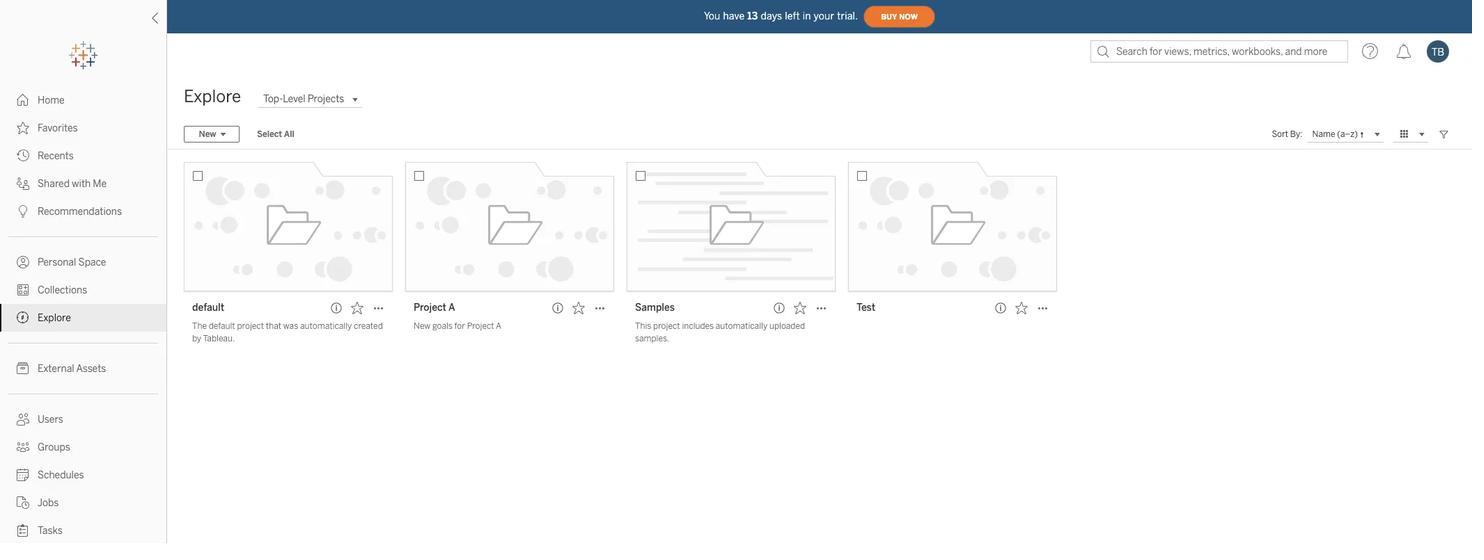 Task type: locate. For each thing, give the bounding box(es) containing it.
sort
[[1272, 130, 1289, 139]]

4 by text only_f5he34f image from the top
[[17, 414, 29, 426]]

0 horizontal spatial project
[[414, 302, 446, 314]]

1 horizontal spatial automatically
[[716, 322, 768, 332]]

top-level projects button
[[258, 91, 362, 108]]

automatically
[[300, 322, 352, 332], [716, 322, 768, 332]]

new left goals
[[414, 322, 431, 332]]

by text only_f5he34f image left external
[[17, 363, 29, 375]]

new
[[199, 130, 216, 139], [414, 322, 431, 332]]

by text only_f5he34f image inside explore link
[[17, 312, 29, 325]]

project
[[414, 302, 446, 314], [467, 322, 494, 332]]

project right for
[[467, 322, 494, 332]]

by text only_f5he34f image inside personal space link
[[17, 256, 29, 269]]

by text only_f5he34f image left jobs
[[17, 497, 29, 510]]

you have 13 days left in your trial.
[[704, 10, 858, 22]]

groups link
[[0, 434, 166, 462]]

project up the 'samples.'
[[653, 322, 680, 332]]

6 by text only_f5he34f image from the top
[[17, 312, 29, 325]]

explore
[[184, 86, 241, 107], [38, 313, 71, 325]]

home link
[[0, 86, 166, 114]]

this project includes automatically uploaded samples.
[[635, 322, 805, 344]]

trial.
[[837, 10, 858, 22]]

default up 'tableau.'
[[209, 322, 235, 332]]

me
[[93, 178, 107, 190]]

buy now
[[881, 12, 918, 21]]

6 by text only_f5he34f image from the top
[[17, 525, 29, 538]]

by text only_f5he34f image left users
[[17, 414, 29, 426]]

1 project from the left
[[237, 322, 264, 332]]

1 by text only_f5he34f image from the top
[[17, 122, 29, 134]]

0 vertical spatial new
[[199, 130, 216, 139]]

by text only_f5he34f image
[[17, 94, 29, 107], [17, 256, 29, 269], [17, 363, 29, 375], [17, 414, 29, 426], [17, 497, 29, 510], [17, 525, 29, 538]]

explore up new popup button
[[184, 86, 241, 107]]

by text only_f5he34f image inside schedules link
[[17, 469, 29, 482]]

automatically right includes
[[716, 322, 768, 332]]

1 horizontal spatial explore
[[184, 86, 241, 107]]

tasks link
[[0, 517, 166, 544]]

project left the that
[[237, 322, 264, 332]]

0 horizontal spatial explore
[[38, 313, 71, 325]]

the default project that was automatically created by tableau.
[[192, 322, 383, 344]]

users
[[38, 414, 63, 426]]

new inside popup button
[[199, 130, 216, 139]]

by text only_f5he34f image
[[17, 122, 29, 134], [17, 150, 29, 162], [17, 178, 29, 190], [17, 205, 29, 218], [17, 284, 29, 297], [17, 312, 29, 325], [17, 442, 29, 454], [17, 469, 29, 482]]

0 horizontal spatial automatically
[[300, 322, 352, 332]]

1 automatically from the left
[[300, 322, 352, 332]]

external
[[38, 364, 74, 375]]

personal space
[[38, 257, 106, 269]]

shared with me
[[38, 178, 107, 190]]

main navigation. press the up and down arrow keys to access links. element
[[0, 86, 166, 544]]

a up new goals for project a
[[449, 302, 455, 314]]

home
[[38, 95, 65, 107]]

0 vertical spatial a
[[449, 302, 455, 314]]

sort by:
[[1272, 130, 1303, 139]]

shared
[[38, 178, 70, 190]]

1 vertical spatial new
[[414, 322, 431, 332]]

0 horizontal spatial project
[[237, 322, 264, 332]]

by text only_f5he34f image inside recents link
[[17, 150, 29, 162]]

collections link
[[0, 276, 166, 304]]

project
[[237, 322, 264, 332], [653, 322, 680, 332]]

5 by text only_f5he34f image from the top
[[17, 497, 29, 510]]

2 automatically from the left
[[716, 322, 768, 332]]

project up goals
[[414, 302, 446, 314]]

5 by text only_f5he34f image from the top
[[17, 284, 29, 297]]

0 vertical spatial project
[[414, 302, 446, 314]]

2 by text only_f5he34f image from the top
[[17, 150, 29, 162]]

automatically inside the default project that was automatically created by tableau.
[[300, 322, 352, 332]]

1 vertical spatial project
[[467, 322, 494, 332]]

have
[[723, 10, 745, 22]]

favorites link
[[0, 114, 166, 142]]

select all button
[[248, 126, 303, 143]]

by text only_f5he34f image inside jobs link
[[17, 497, 29, 510]]

1 horizontal spatial project
[[653, 322, 680, 332]]

automatically right was
[[300, 322, 352, 332]]

external assets link
[[0, 355, 166, 383]]

by text only_f5he34f image inside tasks link
[[17, 525, 29, 538]]

new left the select
[[199, 130, 216, 139]]

recommendations link
[[0, 198, 166, 226]]

select all
[[257, 130, 294, 139]]

explore link
[[0, 304, 166, 332]]

default up the
[[192, 302, 224, 314]]

by text only_f5he34f image inside the external assets link
[[17, 363, 29, 375]]

1 by text only_f5he34f image from the top
[[17, 94, 29, 107]]

3 by text only_f5he34f image from the top
[[17, 363, 29, 375]]

that
[[266, 322, 281, 332]]

1 vertical spatial explore
[[38, 313, 71, 325]]

a
[[449, 302, 455, 314], [496, 322, 502, 332]]

13
[[747, 10, 758, 22]]

all
[[284, 130, 294, 139]]

uploaded
[[770, 322, 805, 332]]

samples
[[635, 302, 675, 314]]

2 project from the left
[[653, 322, 680, 332]]

a right for
[[496, 322, 502, 332]]

by text only_f5he34f image left home
[[17, 94, 29, 107]]

by text only_f5he34f image for users
[[17, 414, 29, 426]]

project a
[[414, 302, 455, 314]]

new for new goals for project a
[[414, 322, 431, 332]]

by text only_f5he34f image for favorites
[[17, 122, 29, 134]]

by text only_f5he34f image for explore
[[17, 312, 29, 325]]

the
[[192, 322, 207, 332]]

by text only_f5he34f image for jobs
[[17, 497, 29, 510]]

default image
[[184, 162, 393, 292]]

by text only_f5he34f image inside users link
[[17, 414, 29, 426]]

in
[[803, 10, 811, 22]]

by text only_f5he34f image inside recommendations link
[[17, 205, 29, 218]]

default
[[192, 302, 224, 314], [209, 322, 235, 332]]

by text only_f5he34f image inside home link
[[17, 94, 29, 107]]

samples image
[[627, 162, 836, 292]]

1 vertical spatial default
[[209, 322, 235, 332]]

2 by text only_f5he34f image from the top
[[17, 256, 29, 269]]

1 horizontal spatial a
[[496, 322, 502, 332]]

by text only_f5he34f image inside favorites link
[[17, 122, 29, 134]]

includes
[[682, 322, 714, 332]]

by text only_f5he34f image inside shared with me link
[[17, 178, 29, 190]]

goals
[[433, 322, 453, 332]]

4 by text only_f5he34f image from the top
[[17, 205, 29, 218]]

3 by text only_f5he34f image from the top
[[17, 178, 29, 190]]

with
[[72, 178, 91, 190]]

explore inside explore link
[[38, 313, 71, 325]]

by text only_f5he34f image inside collections link
[[17, 284, 29, 297]]

by text only_f5he34f image left personal
[[17, 256, 29, 269]]

1 horizontal spatial new
[[414, 322, 431, 332]]

0 horizontal spatial new
[[199, 130, 216, 139]]

left
[[785, 10, 800, 22]]

your
[[814, 10, 834, 22]]

by:
[[1290, 130, 1303, 139]]

7 by text only_f5he34f image from the top
[[17, 442, 29, 454]]

explore down collections
[[38, 313, 71, 325]]

by text only_f5he34f image inside groups link
[[17, 442, 29, 454]]

by text only_f5he34f image left tasks
[[17, 525, 29, 538]]

1 vertical spatial a
[[496, 322, 502, 332]]

shared with me link
[[0, 170, 166, 198]]

8 by text only_f5he34f image from the top
[[17, 469, 29, 482]]



Task type: describe. For each thing, give the bounding box(es) containing it.
for
[[455, 322, 465, 332]]

tableau.
[[203, 334, 235, 344]]

schedules
[[38, 470, 84, 482]]

test
[[857, 302, 876, 314]]

users link
[[0, 406, 166, 434]]

days
[[761, 10, 782, 22]]

personal
[[38, 257, 76, 269]]

projects
[[308, 93, 344, 105]]

by text only_f5he34f image for external assets
[[17, 363, 29, 375]]

created
[[354, 322, 383, 332]]

recents
[[38, 150, 74, 162]]

personal space link
[[0, 249, 166, 276]]

by text only_f5he34f image for recommendations
[[17, 205, 29, 218]]

0 vertical spatial explore
[[184, 86, 241, 107]]

groups
[[38, 442, 70, 454]]

1 horizontal spatial project
[[467, 322, 494, 332]]

default inside the default project that was automatically created by tableau.
[[209, 322, 235, 332]]

new goals for project a
[[414, 322, 502, 332]]

by text only_f5he34f image for home
[[17, 94, 29, 107]]

top-level projects
[[263, 93, 344, 105]]

by
[[192, 334, 201, 344]]

by text only_f5he34f image for recents
[[17, 150, 29, 162]]

was
[[283, 322, 298, 332]]

jobs link
[[0, 490, 166, 517]]

samples.
[[635, 334, 669, 344]]

recommendations
[[38, 206, 122, 218]]

navigation panel element
[[0, 42, 166, 544]]

Search for views, metrics, workbooks, and more text field
[[1091, 40, 1348, 63]]

by text only_f5he34f image for collections
[[17, 284, 29, 297]]

collections
[[38, 285, 87, 297]]

select
[[257, 130, 282, 139]]

new for new
[[199, 130, 216, 139]]

automatically inside this project includes automatically uploaded samples.
[[716, 322, 768, 332]]

by text only_f5he34f image for schedules
[[17, 469, 29, 482]]

project a image
[[405, 162, 614, 292]]

now
[[899, 12, 918, 21]]

new button
[[184, 126, 240, 143]]

project inside this project includes automatically uploaded samples.
[[653, 322, 680, 332]]

space
[[78, 257, 106, 269]]

assets
[[76, 364, 106, 375]]

by text only_f5he34f image for shared with me
[[17, 178, 29, 190]]

jobs
[[38, 498, 59, 510]]

by text only_f5he34f image for groups
[[17, 442, 29, 454]]

project inside the default project that was automatically created by tableau.
[[237, 322, 264, 332]]

0 horizontal spatial a
[[449, 302, 455, 314]]

by text only_f5he34f image for tasks
[[17, 525, 29, 538]]

level
[[283, 93, 306, 105]]

recents link
[[0, 142, 166, 170]]

0 vertical spatial default
[[192, 302, 224, 314]]

buy
[[881, 12, 897, 21]]

buy now button
[[864, 6, 935, 28]]

tasks
[[38, 526, 63, 538]]

test image
[[848, 162, 1057, 292]]

favorites
[[38, 123, 78, 134]]

you
[[704, 10, 720, 22]]

this
[[635, 322, 651, 332]]

top-
[[263, 93, 283, 105]]

schedules link
[[0, 462, 166, 490]]

by text only_f5he34f image for personal space
[[17, 256, 29, 269]]

external assets
[[38, 364, 106, 375]]



Task type: vqa. For each thing, say whether or not it's contained in the screenshot.
fourth by text only_f5he34f icon from the bottom
yes



